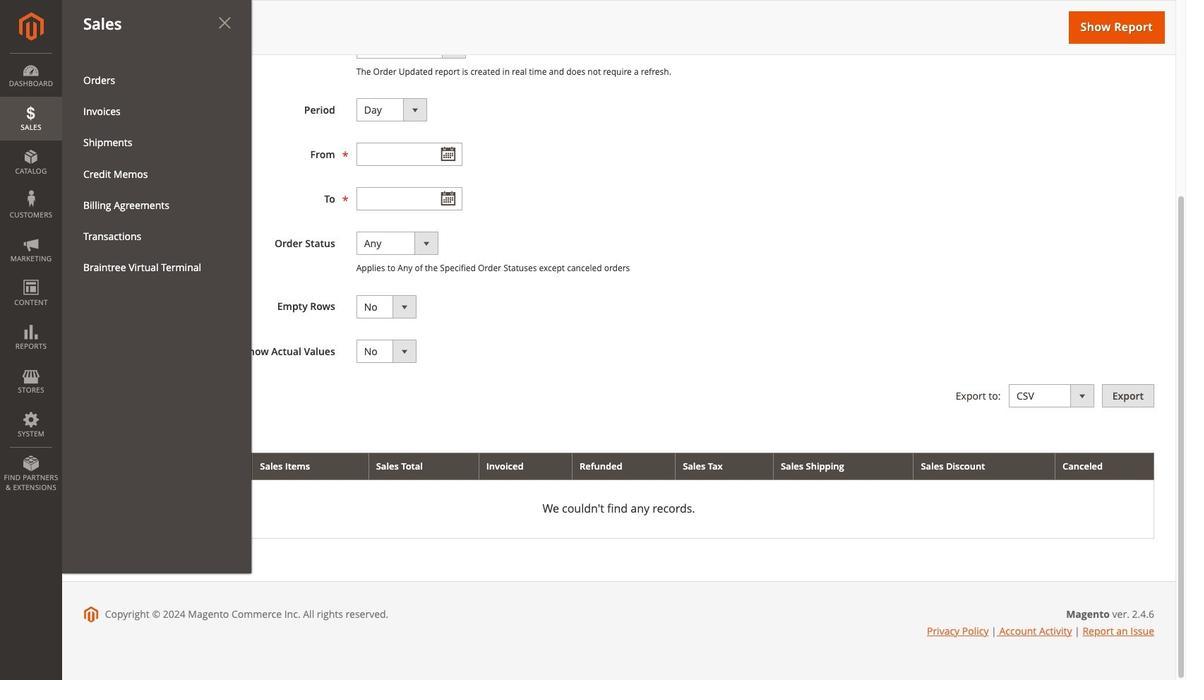 Task type: locate. For each thing, give the bounding box(es) containing it.
menu bar
[[0, 0, 251, 573]]

None text field
[[356, 187, 462, 211]]

menu
[[73, 65, 241, 283]]

magento admin panel image
[[19, 12, 43, 41]]

None text field
[[356, 143, 462, 166]]



